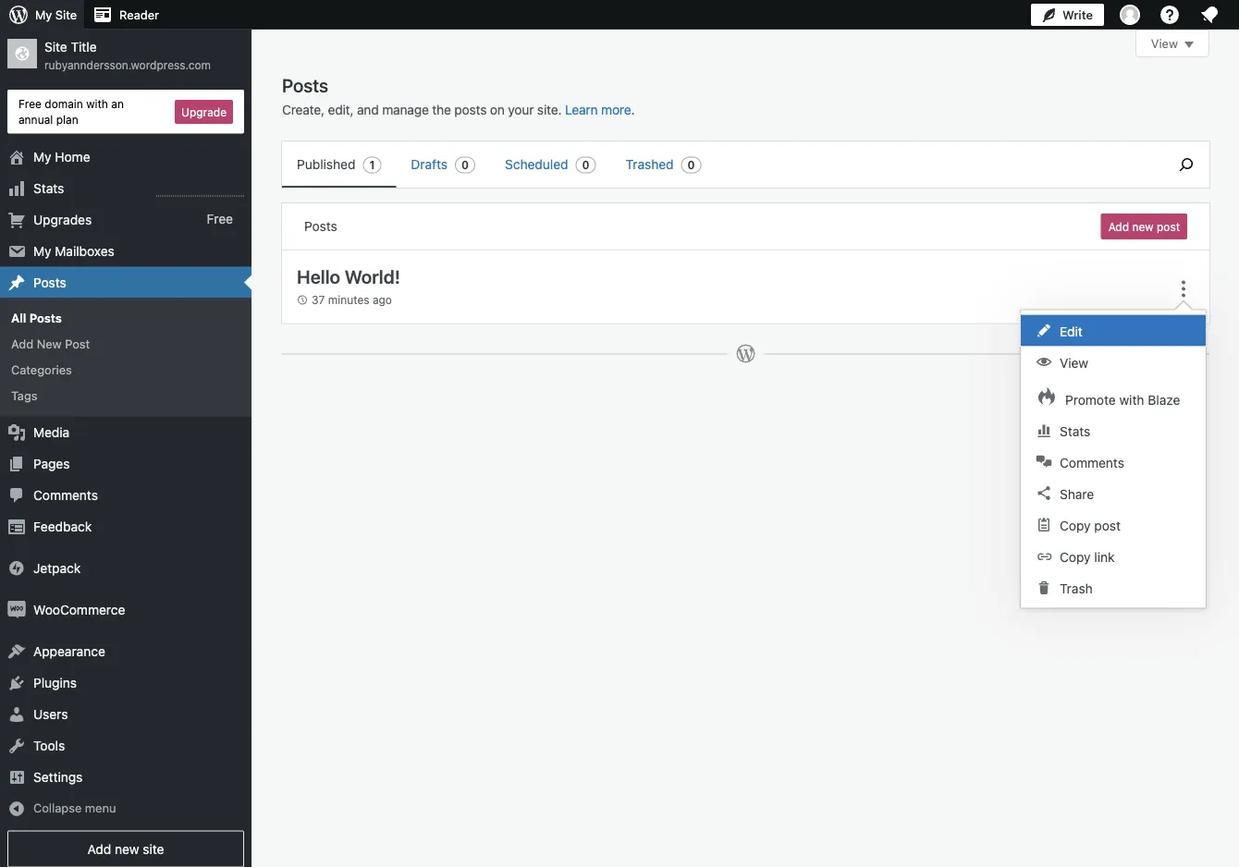 Task type: describe. For each thing, give the bounding box(es) containing it.
site
[[143, 841, 164, 857]]

add new site link
[[7, 831, 244, 868]]

world!
[[345, 265, 400, 287]]

the
[[432, 102, 451, 117]]

37 minutes ago
[[312, 294, 392, 307]]

categories link
[[0, 357, 252, 383]]

0 for drafts
[[462, 159, 469, 172]]

users link
[[0, 699, 252, 730]]

pages
[[33, 456, 70, 471]]

copy post
[[1060, 518, 1121, 533]]

write link
[[1031, 0, 1104, 30]]

blaze
[[1148, 392, 1180, 407]]

add new post
[[11, 337, 90, 351]]

feedback link
[[0, 511, 252, 542]]

share button
[[1021, 477, 1206, 509]]

stats inside menu
[[1060, 423, 1091, 439]]

jetpack
[[33, 560, 81, 576]]

none search field inside main content
[[1163, 142, 1210, 188]]

view inside button
[[1151, 37, 1178, 50]]

media
[[33, 424, 70, 440]]

img image for jetpack
[[7, 559, 26, 577]]

trash button
[[1021, 572, 1206, 603]]

view inside menu
[[1060, 355, 1089, 370]]

1 horizontal spatial comments link
[[1021, 446, 1206, 477]]

reader
[[119, 8, 159, 22]]

jetpack link
[[0, 552, 252, 584]]

add new post
[[1109, 220, 1180, 233]]

0 vertical spatial site
[[55, 8, 77, 22]]

tags link
[[0, 383, 252, 409]]

post inside 'link'
[[1094, 518, 1121, 533]]

published
[[297, 157, 356, 172]]

1 vertical spatial stats link
[[1021, 415, 1206, 446]]

add for add new site
[[87, 841, 111, 857]]

help image
[[1159, 4, 1181, 26]]

copy link
[[1060, 549, 1115, 564]]

title
[[71, 39, 97, 55]]

plugins
[[33, 675, 77, 690]]

manage
[[382, 102, 429, 117]]

add new post link
[[1101, 214, 1188, 240]]

site.
[[537, 102, 562, 117]]

post
[[65, 337, 90, 351]]

promote with blaze
[[1065, 392, 1180, 407]]

tags
[[11, 389, 37, 403]]

share
[[1060, 486, 1094, 502]]

posts link
[[0, 267, 252, 298]]

home
[[55, 149, 90, 164]]

site inside site title rubyanndersson.wordpress.com
[[44, 39, 67, 55]]

all
[[11, 311, 26, 325]]

appearance link
[[0, 636, 252, 667]]

pages link
[[0, 448, 252, 479]]

write
[[1063, 8, 1093, 22]]

reader link
[[84, 0, 166, 30]]

main content containing posts
[[281, 30, 1211, 464]]

annual plan
[[18, 113, 78, 126]]

edit link
[[1021, 315, 1206, 346]]

copy post link
[[1021, 509, 1206, 540]]

posts inside 'link'
[[29, 311, 62, 325]]

ago
[[373, 294, 392, 307]]

edit,
[[328, 102, 354, 117]]

view button
[[1136, 30, 1210, 57]]

copy for copy post
[[1060, 518, 1091, 533]]

trash
[[1060, 581, 1093, 596]]

an
[[111, 97, 124, 110]]

plugins link
[[0, 667, 252, 699]]

highest hourly views 0 image
[[156, 185, 244, 197]]

link
[[1094, 549, 1115, 564]]

appearance
[[33, 644, 105, 659]]

0 vertical spatial post
[[1157, 220, 1180, 233]]

hello world!
[[297, 265, 400, 287]]

on
[[490, 102, 505, 117]]

new for post
[[1132, 220, 1154, 233]]

woocommerce link
[[0, 594, 252, 626]]

manage your notifications image
[[1199, 4, 1221, 26]]

media link
[[0, 417, 252, 448]]

my for my home
[[33, 149, 51, 164]]

free domain with an annual plan
[[18, 97, 124, 126]]

posts up the all posts
[[33, 275, 66, 290]]

new
[[37, 337, 62, 351]]

all posts
[[11, 311, 62, 325]]

tooltip containing edit
[[1011, 300, 1207, 609]]



Task type: vqa. For each thing, say whether or not it's contained in the screenshot.
3rd '0'
yes



Task type: locate. For each thing, give the bounding box(es) containing it.
free for free
[[207, 212, 233, 227]]

post
[[1157, 220, 1180, 233], [1094, 518, 1121, 533]]

0 vertical spatial add
[[1109, 220, 1129, 233]]

comments inside menu
[[1060, 455, 1125, 470]]

comments link down media link
[[0, 479, 252, 511]]

0 vertical spatial with
[[86, 97, 108, 110]]

hello world! link
[[297, 265, 1149, 289]]

toggle menu image
[[1173, 278, 1195, 300]]

0 vertical spatial new
[[1132, 220, 1154, 233]]

add
[[1109, 220, 1129, 233], [11, 337, 33, 351], [87, 841, 111, 857]]

0 vertical spatial comments link
[[1021, 446, 1206, 477]]

1 horizontal spatial stats link
[[1021, 415, 1206, 446]]

0 horizontal spatial view
[[1060, 355, 1089, 370]]

free up "annual plan" at the top left
[[18, 97, 42, 110]]

0 right scheduled
[[582, 159, 590, 172]]

posts
[[282, 74, 328, 96], [304, 219, 337, 234], [33, 275, 66, 290], [29, 311, 62, 325]]

1 horizontal spatial free
[[207, 212, 233, 227]]

add for add new post
[[11, 337, 33, 351]]

upgrade button
[[175, 100, 233, 124]]

new for site
[[115, 841, 139, 857]]

1 horizontal spatial view
[[1151, 37, 1178, 50]]

upgrades
[[33, 212, 92, 227]]

new inside add new site link
[[115, 841, 139, 857]]

0 right the trashed
[[688, 159, 695, 172]]

and
[[357, 102, 379, 117]]

my left reader link
[[35, 8, 52, 22]]

with left blaze
[[1120, 392, 1145, 407]]

comments link up 'share'
[[1021, 446, 1206, 477]]

domain
[[45, 97, 83, 110]]

copy link button
[[1021, 540, 1206, 572]]

1 vertical spatial comments
[[33, 487, 98, 503]]

0 vertical spatial menu
[[282, 142, 1154, 188]]

tooltip
[[1011, 300, 1207, 609]]

add new post link
[[0, 331, 252, 357]]

all posts link
[[0, 305, 252, 331]]

copy down 'share'
[[1060, 518, 1091, 533]]

site up title
[[55, 8, 77, 22]]

upgrade
[[181, 105, 227, 118]]

1 vertical spatial post
[[1094, 518, 1121, 533]]

collapse
[[33, 801, 82, 815]]

stats link down promote with blaze on the top right of the page
[[1021, 415, 1206, 446]]

stats down my home
[[33, 180, 64, 196]]

0 right drafts
[[462, 159, 469, 172]]

comments up feedback
[[33, 487, 98, 503]]

copy left 'link'
[[1060, 549, 1091, 564]]

0 horizontal spatial stats link
[[0, 173, 252, 204]]

my site link
[[0, 0, 84, 30]]

1 vertical spatial stats
[[1060, 423, 1091, 439]]

stats
[[33, 180, 64, 196], [1060, 423, 1091, 439]]

0 horizontal spatial with
[[86, 97, 108, 110]]

mailboxes
[[55, 243, 114, 259]]

1 copy from the top
[[1060, 518, 1091, 533]]

my mailboxes
[[33, 243, 114, 259]]

0 horizontal spatial new
[[115, 841, 139, 857]]

0 vertical spatial my
[[35, 8, 52, 22]]

users
[[33, 706, 68, 722]]

0 vertical spatial copy
[[1060, 518, 1091, 533]]

with inside button
[[1120, 392, 1145, 407]]

closed image
[[1185, 42, 1194, 48]]

3 0 from the left
[[688, 159, 695, 172]]

1 vertical spatial new
[[115, 841, 139, 857]]

open search image
[[1163, 154, 1210, 176]]

add for add new post
[[1109, 220, 1129, 233]]

0 horizontal spatial stats
[[33, 180, 64, 196]]

1 vertical spatial with
[[1120, 392, 1145, 407]]

img image inside woocommerce link
[[7, 601, 26, 619]]

my home link
[[0, 141, 252, 173]]

2 horizontal spatial add
[[1109, 220, 1129, 233]]

img image
[[7, 559, 26, 577], [7, 601, 26, 619]]

menu inside main content
[[282, 142, 1154, 188]]

0 vertical spatial img image
[[7, 559, 26, 577]]

1 vertical spatial site
[[44, 39, 67, 55]]

categories
[[11, 363, 72, 377]]

my site
[[35, 8, 77, 22]]

0 vertical spatial comments
[[1060, 455, 1125, 470]]

img image inside jetpack link
[[7, 559, 26, 577]]

rubyanndersson.wordpress.com
[[44, 58, 211, 71]]

minutes
[[328, 294, 370, 307]]

free for free domain with an annual plan
[[18, 97, 42, 110]]

37
[[312, 294, 325, 307]]

woocommerce
[[33, 602, 125, 617]]

stats link
[[0, 173, 252, 204], [1021, 415, 1206, 446]]

view down edit
[[1060, 355, 1089, 370]]

1 vertical spatial copy
[[1060, 549, 1091, 564]]

1 horizontal spatial stats
[[1060, 423, 1091, 439]]

0 for scheduled
[[582, 159, 590, 172]]

0 horizontal spatial free
[[18, 97, 42, 110]]

view
[[1151, 37, 1178, 50], [1060, 355, 1089, 370]]

your
[[508, 102, 534, 117]]

with inside free domain with an annual plan
[[86, 97, 108, 110]]

drafts
[[411, 157, 448, 172]]

1 vertical spatial my
[[33, 149, 51, 164]]

my mailboxes link
[[0, 235, 252, 267]]

trashed
[[626, 157, 674, 172]]

.
[[631, 102, 635, 117]]

2 0 from the left
[[582, 159, 590, 172]]

new inside add new post link
[[1132, 220, 1154, 233]]

img image for woocommerce
[[7, 601, 26, 619]]

1 horizontal spatial comments
[[1060, 455, 1125, 470]]

view link
[[1021, 346, 1206, 378]]

main content
[[281, 30, 1211, 464]]

0 vertical spatial stats link
[[0, 173, 252, 204]]

view left closed image
[[1151, 37, 1178, 50]]

add inside main content
[[1109, 220, 1129, 233]]

posts up create,
[[282, 74, 328, 96]]

1 vertical spatial comments link
[[0, 479, 252, 511]]

free inside free domain with an annual plan
[[18, 97, 42, 110]]

learn more
[[565, 102, 631, 117]]

comments
[[1060, 455, 1125, 470], [33, 487, 98, 503]]

1 horizontal spatial add
[[87, 841, 111, 857]]

promote
[[1065, 392, 1116, 407]]

my left "home"
[[33, 149, 51, 164]]

my for my site
[[35, 8, 52, 22]]

copy inside the copy post 'link'
[[1060, 518, 1091, 533]]

edit
[[1060, 323, 1083, 339]]

my
[[35, 8, 52, 22], [33, 149, 51, 164], [33, 243, 51, 259]]

new
[[1132, 220, 1154, 233], [115, 841, 139, 857]]

None search field
[[1163, 142, 1210, 188]]

menu containing published
[[282, 142, 1154, 188]]

1 vertical spatial free
[[207, 212, 233, 227]]

copy for copy link
[[1060, 549, 1091, 564]]

my inside my mailboxes link
[[33, 243, 51, 259]]

with left an
[[86, 97, 108, 110]]

stats link down "home"
[[0, 173, 252, 204]]

post up the copy link button
[[1094, 518, 1121, 533]]

settings link
[[0, 762, 252, 793]]

1 horizontal spatial with
[[1120, 392, 1145, 407]]

copy
[[1060, 518, 1091, 533], [1060, 549, 1091, 564]]

copy inside the copy link button
[[1060, 549, 1091, 564]]

0 horizontal spatial add
[[11, 337, 33, 351]]

2 horizontal spatial 0
[[688, 159, 695, 172]]

my for my mailboxes
[[33, 243, 51, 259]]

menu
[[85, 801, 116, 815]]

0 vertical spatial view
[[1151, 37, 1178, 50]]

1 img image from the top
[[7, 559, 26, 577]]

1 horizontal spatial post
[[1157, 220, 1180, 233]]

stats down promote
[[1060, 423, 1091, 439]]

posts
[[455, 102, 487, 117]]

menu
[[282, 142, 1154, 188], [1021, 310, 1206, 608]]

1 vertical spatial menu
[[1021, 310, 1206, 608]]

0 horizontal spatial post
[[1094, 518, 1121, 533]]

0 horizontal spatial 0
[[462, 159, 469, 172]]

post up toggle menu image
[[1157, 220, 1180, 233]]

my home
[[33, 149, 90, 164]]

hello
[[297, 265, 340, 287]]

posts up the hello
[[304, 219, 337, 234]]

with
[[86, 97, 108, 110], [1120, 392, 1145, 407]]

posts create, edit, and manage the posts on your site. learn more .
[[282, 74, 635, 117]]

tools link
[[0, 730, 252, 762]]

settings
[[33, 769, 83, 785]]

create,
[[282, 102, 325, 117]]

site left title
[[44, 39, 67, 55]]

add new site
[[87, 841, 164, 857]]

1 horizontal spatial 0
[[582, 159, 590, 172]]

menu containing edit
[[1021, 310, 1206, 608]]

0 horizontal spatial comments link
[[0, 479, 252, 511]]

img image left "jetpack"
[[7, 559, 26, 577]]

collapse menu
[[33, 801, 116, 815]]

1 vertical spatial add
[[11, 337, 33, 351]]

site
[[55, 8, 77, 22], [44, 39, 67, 55]]

1
[[369, 159, 375, 172]]

scheduled
[[505, 157, 568, 172]]

1 vertical spatial img image
[[7, 601, 26, 619]]

my profile image
[[1120, 5, 1140, 25]]

my inside my site link
[[35, 8, 52, 22]]

img image left woocommerce
[[7, 601, 26, 619]]

free down highest hourly views 0 image
[[207, 212, 233, 227]]

comments link
[[1021, 446, 1206, 477], [0, 479, 252, 511]]

2 vertical spatial add
[[87, 841, 111, 857]]

posts inside posts create, edit, and manage the posts on your site. learn more .
[[282, 74, 328, 96]]

site title rubyanndersson.wordpress.com
[[44, 39, 211, 71]]

2 vertical spatial my
[[33, 243, 51, 259]]

feedback
[[33, 519, 92, 534]]

0 horizontal spatial comments
[[33, 487, 98, 503]]

posts up the new
[[29, 311, 62, 325]]

comments up 'share'
[[1060, 455, 1125, 470]]

1 horizontal spatial new
[[1132, 220, 1154, 233]]

2 img image from the top
[[7, 601, 26, 619]]

0 for trashed
[[688, 159, 695, 172]]

0 vertical spatial stats
[[33, 180, 64, 196]]

promote with blaze button
[[1021, 378, 1206, 415]]

0 vertical spatial free
[[18, 97, 42, 110]]

learn more link
[[565, 102, 631, 117]]

0
[[462, 159, 469, 172], [582, 159, 590, 172], [688, 159, 695, 172]]

37 minutes ago link
[[297, 292, 402, 308]]

1 0 from the left
[[462, 159, 469, 172]]

tools
[[33, 738, 65, 753]]

1 vertical spatial view
[[1060, 355, 1089, 370]]

my inside my home link
[[33, 149, 51, 164]]

2 copy from the top
[[1060, 549, 1091, 564]]

my down "upgrades"
[[33, 243, 51, 259]]

collapse menu link
[[0, 793, 252, 823]]



